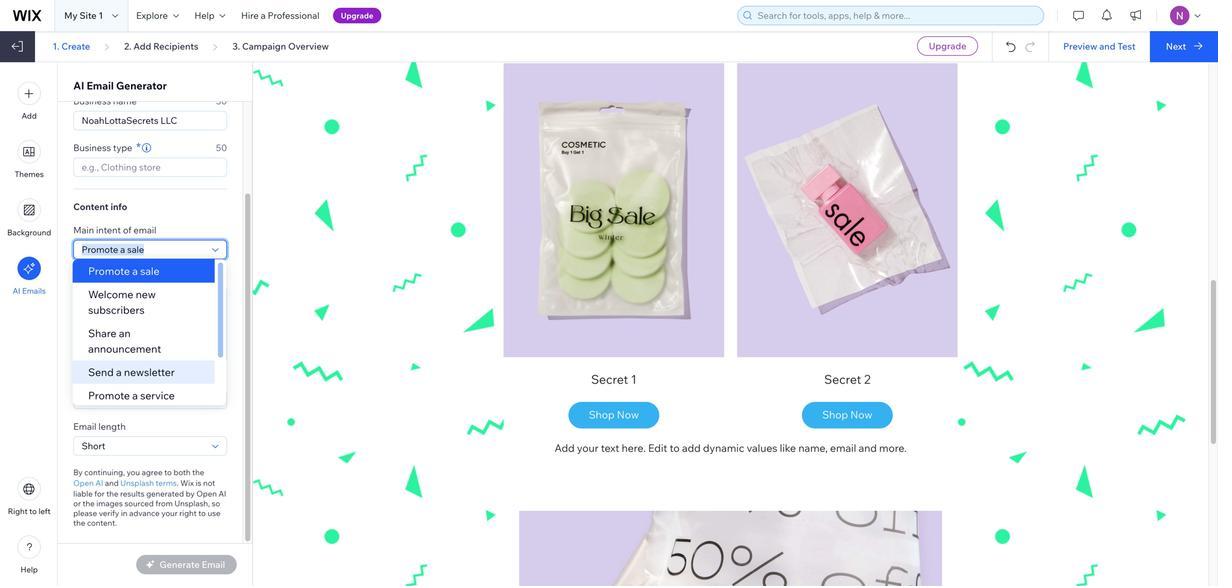 Task type: locate. For each thing, give the bounding box(es) containing it.
0 vertical spatial open
[[73, 479, 94, 488]]

secret
[[591, 372, 629, 387], [825, 372, 862, 387]]

1 horizontal spatial shop now
[[823, 409, 873, 422]]

* right type
[[136, 140, 141, 154]]

1 horizontal spatial of
[[123, 225, 132, 236]]

length
[[98, 421, 126, 433]]

upgrade button down search for tools, apps, help & more... field
[[918, 36, 979, 56]]

0 horizontal spatial shop now
[[589, 409, 639, 422]]

2 now from the left
[[851, 409, 873, 422]]

the
[[192, 468, 204, 478], [106, 489, 118, 499], [83, 499, 95, 509], [73, 519, 85, 528]]

your left text at the bottom of the page
[[577, 442, 599, 455]]

and
[[1100, 41, 1116, 52], [859, 442, 877, 455], [105, 479, 119, 488]]

1 now from the left
[[617, 409, 639, 422]]

help up recipients
[[195, 10, 215, 21]]

announcement
[[88, 343, 161, 356]]

add left text at the bottom of the page
[[555, 442, 575, 455]]

1
[[99, 10, 103, 21], [631, 372, 637, 387]]

the down or
[[73, 519, 85, 528]]

of right intent
[[123, 225, 132, 236]]

a left "sale" in the left top of the page
[[132, 265, 138, 278]]

1 vertical spatial 1
[[631, 372, 637, 387]]

1 secret from the left
[[591, 372, 629, 387]]

2 horizontal spatial add
[[555, 442, 575, 455]]

preview and test
[[1064, 41, 1136, 52]]

main intent of email
[[73, 225, 156, 236]]

a right send
[[116, 366, 122, 379]]

send a newsletter option
[[73, 361, 215, 384]]

2 shop now link from the left
[[803, 402, 892, 428]]

and left test
[[1100, 41, 1116, 52]]

help down right to left
[[21, 565, 38, 575]]

ai inside by continuing, you agree to both the open ai and unsplash terms
[[96, 479, 103, 488]]

2 vertical spatial email
[[831, 442, 857, 455]]

1 vertical spatial add
[[22, 111, 37, 121]]

promote
[[88, 265, 130, 278], [88, 389, 130, 402]]

unsplash
[[120, 479, 154, 488]]

0 horizontal spatial secret
[[591, 372, 629, 387]]

2 secret from the left
[[825, 372, 862, 387]]

wix
[[180, 479, 194, 488]]

test
[[1118, 41, 1136, 52]]

email right intent
[[134, 225, 156, 236]]

0 vertical spatial upgrade
[[341, 11, 374, 20]]

promote inside option
[[88, 265, 130, 278]]

add up 'themes' button
[[22, 111, 37, 121]]

2 shop now from the left
[[823, 409, 873, 422]]

name,
[[799, 442, 828, 455]]

a for service
[[132, 389, 138, 402]]

0 vertical spatial email
[[87, 79, 114, 92]]

your left right
[[161, 509, 178, 519]]

1 vertical spatial and
[[859, 442, 877, 455]]

help button left hire
[[187, 0, 233, 31]]

0 vertical spatial *
[[141, 93, 145, 108]]

1 vertical spatial your
[[577, 442, 599, 455]]

content
[[73, 201, 109, 213]]

0 vertical spatial upgrade button
[[333, 8, 381, 23]]

2 vertical spatial and
[[105, 479, 119, 488]]

main
[[73, 225, 94, 236]]

shop now link up text at the bottom of the page
[[570, 402, 659, 428]]

unsplash,
[[175, 499, 210, 509]]

to up terms
[[164, 468, 172, 478]]

more.
[[880, 442, 907, 455]]

use
[[208, 509, 221, 519]]

help button down right to left
[[18, 536, 41, 575]]

values
[[747, 442, 778, 455]]

0 horizontal spatial your
[[113, 271, 132, 283]]

1 vertical spatial help
[[21, 565, 38, 575]]

email length
[[73, 421, 126, 433]]

1 horizontal spatial shop now link
[[803, 402, 892, 428]]

0 vertical spatial help button
[[187, 0, 233, 31]]

1 horizontal spatial open
[[197, 489, 217, 499]]

2 horizontal spatial your
[[577, 442, 599, 455]]

* down generator
[[141, 93, 145, 108]]

your for edit
[[577, 442, 599, 455]]

0 vertical spatial add
[[134, 41, 151, 52]]

themes
[[15, 169, 44, 179]]

* left 700
[[205, 269, 210, 284]]

an
[[119, 327, 131, 340]]

email
[[87, 79, 114, 92], [73, 421, 96, 433]]

now up here.
[[617, 409, 639, 422]]

1 horizontal spatial upgrade button
[[918, 36, 979, 56]]

the up "is"
[[192, 468, 204, 478]]

to inside . wix is not liable for the results generated by open ai or the images sourced from unsplash, so please verify in advance your right to use the content.
[[199, 509, 206, 519]]

ai emails button
[[13, 257, 46, 296]]

unsplash terms link
[[120, 478, 177, 489]]

newsletter
[[124, 366, 175, 379]]

1 vertical spatial upgrade button
[[918, 36, 979, 56]]

shop now for 1
[[589, 409, 639, 422]]

the right or
[[83, 499, 95, 509]]

1 horizontal spatial 1
[[631, 372, 637, 387]]

.
[[177, 479, 179, 488]]

1 shop now link from the left
[[570, 402, 659, 428]]

now for 1
[[617, 409, 639, 422]]

0 horizontal spatial shop now link
[[570, 402, 659, 428]]

a
[[261, 10, 266, 21], [132, 265, 138, 278], [116, 366, 122, 379], [132, 389, 138, 402]]

of
[[123, 225, 132, 236], [96, 374, 105, 386]]

ai up for
[[96, 479, 103, 488]]

0 horizontal spatial shop
[[589, 409, 615, 422]]

1 horizontal spatial help
[[195, 10, 215, 21]]

ai
[[73, 79, 84, 92], [13, 286, 20, 296], [96, 479, 103, 488], [219, 489, 226, 499]]

1 vertical spatial upgrade
[[929, 40, 967, 52]]

* for business name *
[[141, 93, 145, 108]]

2. add recipients link
[[124, 41, 199, 52]]

1 business from the top
[[73, 95, 111, 107]]

1 horizontal spatial now
[[851, 409, 873, 422]]

email right name,
[[831, 442, 857, 455]]

0 vertical spatial of
[[123, 225, 132, 236]]

ai inside ai emails button
[[13, 286, 20, 296]]

2 horizontal spatial and
[[1100, 41, 1116, 52]]

email left length
[[73, 421, 96, 433]]

ai up use
[[219, 489, 226, 499]]

ai left 'emails'
[[13, 286, 20, 296]]

2 vertical spatial *
[[205, 269, 210, 284]]

a left service
[[132, 389, 138, 402]]

your
[[113, 271, 132, 283], [577, 442, 599, 455], [161, 509, 178, 519]]

add for add your text here. edit to add dynamic values like name, email and more.
[[555, 442, 575, 455]]

1 horizontal spatial and
[[859, 442, 877, 455]]

welcome
[[88, 288, 133, 301]]

upgrade down search for tools, apps, help & more... field
[[929, 40, 967, 52]]

0 horizontal spatial 1
[[99, 10, 103, 21]]

0 vertical spatial promote
[[88, 265, 130, 278]]

promote a service
[[88, 389, 175, 402]]

2 vertical spatial add
[[555, 442, 575, 455]]

shop now link
[[570, 402, 659, 428], [803, 402, 892, 428]]

and down continuing,
[[105, 479, 119, 488]]

your up welcome
[[113, 271, 132, 283]]

1 horizontal spatial upgrade
[[929, 40, 967, 52]]

0 horizontal spatial help button
[[18, 536, 41, 575]]

1 horizontal spatial shop
[[823, 409, 849, 422]]

promote up welcome
[[88, 265, 130, 278]]

of right tone
[[96, 374, 105, 386]]

1 horizontal spatial add
[[134, 41, 151, 52]]

2 shop from the left
[[823, 409, 849, 422]]

add
[[134, 41, 151, 52], [22, 111, 37, 121], [555, 442, 575, 455]]

my site 1
[[64, 10, 103, 21]]

2
[[865, 372, 871, 387]]

add right '2.'
[[134, 41, 151, 52]]

0 horizontal spatial upgrade button
[[333, 8, 381, 23]]

upgrade button
[[333, 8, 381, 23], [918, 36, 979, 56]]

background
[[7, 228, 51, 238]]

now
[[617, 409, 639, 422], [851, 409, 873, 422]]

or
[[73, 499, 81, 509]]

0 vertical spatial business
[[73, 95, 111, 107]]

1 vertical spatial of
[[96, 374, 105, 386]]

3. campaign overview
[[233, 41, 329, 52]]

your inside the describe your email campaign * 700
[[113, 271, 132, 283]]

700
[[210, 271, 227, 283]]

0 horizontal spatial open
[[73, 479, 94, 488]]

campaign
[[242, 41, 286, 52]]

shop
[[589, 409, 615, 422], [823, 409, 849, 422]]

1 vertical spatial email
[[134, 271, 157, 283]]

shop now down secret 2
[[823, 409, 873, 422]]

advance
[[129, 509, 160, 519]]

upgrade right professional
[[341, 11, 374, 20]]

1. create link
[[53, 41, 90, 52]]

now for 2
[[851, 409, 873, 422]]

share
[[88, 327, 117, 340]]

open down not
[[197, 489, 217, 499]]

to
[[670, 442, 680, 455], [164, 468, 172, 478], [29, 507, 37, 517], [199, 509, 206, 519]]

list box
[[73, 260, 226, 408]]

1 vertical spatial business
[[73, 142, 111, 153]]

1 horizontal spatial your
[[161, 509, 178, 519]]

None field
[[78, 241, 208, 259], [78, 391, 208, 409], [78, 437, 208, 456], [78, 241, 208, 259], [78, 391, 208, 409], [78, 437, 208, 456]]

open inside by continuing, you agree to both the open ai and unsplash terms
[[73, 479, 94, 488]]

0 horizontal spatial upgrade
[[341, 11, 374, 20]]

service
[[140, 389, 175, 402]]

a for sale
[[132, 265, 138, 278]]

dynamic
[[703, 442, 745, 455]]

1 horizontal spatial secret
[[825, 372, 862, 387]]

1 shop from the left
[[589, 409, 615, 422]]

add button
[[18, 82, 41, 121]]

1 vertical spatial open
[[197, 489, 217, 499]]

hire a professional
[[241, 10, 320, 21]]

1 vertical spatial *
[[136, 140, 141, 154]]

now down 2
[[851, 409, 873, 422]]

email
[[134, 225, 156, 236], [134, 271, 157, 283], [831, 442, 857, 455]]

to inside by continuing, you agree to both the open ai and unsplash terms
[[164, 468, 172, 478]]

shop up text at the bottom of the page
[[589, 409, 615, 422]]

2 business from the top
[[73, 142, 111, 153]]

secret for secret 2
[[825, 372, 862, 387]]

professional
[[268, 10, 320, 21]]

2. add recipients
[[124, 41, 199, 52]]

2 vertical spatial your
[[161, 509, 178, 519]]

0 horizontal spatial now
[[617, 409, 639, 422]]

1 vertical spatial promote
[[88, 389, 130, 402]]

upgrade
[[341, 11, 374, 20], [929, 40, 967, 52]]

shop for secret 2
[[823, 409, 849, 422]]

1 promote from the top
[[88, 265, 130, 278]]

agree
[[142, 468, 163, 478]]

upgrade button right professional
[[333, 8, 381, 23]]

shop down secret 2
[[823, 409, 849, 422]]

email up business name *
[[87, 79, 114, 92]]

business inside business name *
[[73, 95, 111, 107]]

2 promote from the top
[[88, 389, 130, 402]]

shop now link down secret 2
[[803, 402, 892, 428]]

business inside business type *
[[73, 142, 111, 153]]

add inside button
[[22, 111, 37, 121]]

business for business name *
[[73, 95, 111, 107]]

0 horizontal spatial of
[[96, 374, 105, 386]]

business left type
[[73, 142, 111, 153]]

open up the liable
[[73, 479, 94, 488]]

sale
[[140, 265, 160, 278]]

open
[[73, 479, 94, 488], [197, 489, 217, 499]]

business down ai email generator
[[73, 95, 111, 107]]

1 vertical spatial help button
[[18, 536, 41, 575]]

email up new
[[134, 271, 157, 283]]

shop now up text at the bottom of the page
[[589, 409, 639, 422]]

so
[[212, 499, 220, 509]]

0 horizontal spatial add
[[22, 111, 37, 121]]

recipients
[[153, 41, 199, 52]]

shop now for 2
[[823, 409, 873, 422]]

to left use
[[199, 509, 206, 519]]

0 horizontal spatial and
[[105, 479, 119, 488]]

promote down "tone of voice" on the left
[[88, 389, 130, 402]]

to inside button
[[29, 507, 37, 517]]

my
[[64, 10, 78, 21]]

a right hire
[[261, 10, 266, 21]]

preview
[[1064, 41, 1098, 52]]

0 vertical spatial your
[[113, 271, 132, 283]]

to left left
[[29, 507, 37, 517]]

1 shop now from the left
[[589, 409, 639, 422]]

and left more. on the bottom right
[[859, 442, 877, 455]]

continuing,
[[84, 468, 125, 478]]



Task type: describe. For each thing, give the bounding box(es) containing it.
hire
[[241, 10, 259, 21]]

promote for promote a sale
[[88, 265, 130, 278]]

intent
[[96, 225, 121, 236]]

promote a sale
[[88, 265, 160, 278]]

generator
[[116, 79, 167, 92]]

describe your email campaign * 700
[[73, 269, 227, 284]]

welcome new subscribers
[[88, 288, 156, 317]]

2.
[[124, 41, 131, 52]]

promote for promote a service
[[88, 389, 130, 402]]

the right for
[[106, 489, 118, 499]]

subscribers
[[88, 304, 145, 317]]

name
[[113, 95, 137, 107]]

a for professional
[[261, 10, 266, 21]]

by continuing, you agree to both the open ai and unsplash terms
[[73, 468, 204, 488]]

right
[[8, 507, 28, 517]]

Business type field
[[78, 158, 223, 177]]

business type *
[[73, 140, 141, 154]]

your inside . wix is not liable for the results generated by open ai or the images sourced from unsplash, so please verify in advance your right to use the content.
[[161, 509, 178, 519]]

0 vertical spatial 1
[[99, 10, 103, 21]]

next
[[1167, 41, 1187, 52]]

upgrade for right upgrade button
[[929, 40, 967, 52]]

tone of voice
[[73, 374, 129, 386]]

1. create
[[53, 41, 90, 52]]

Describe your email campaign text field
[[74, 287, 226, 362]]

themes button
[[15, 140, 44, 179]]

right to left
[[8, 507, 51, 517]]

shop for secret 1
[[589, 409, 615, 422]]

to left add
[[670, 442, 680, 455]]

0 vertical spatial email
[[134, 225, 156, 236]]

emails
[[22, 286, 46, 296]]

a for newsletter
[[116, 366, 122, 379]]

shop now link for 1
[[570, 402, 659, 428]]

business name *
[[73, 93, 145, 108]]

1.
[[53, 41, 59, 52]]

0 vertical spatial help
[[195, 10, 215, 21]]

* for business type *
[[136, 140, 141, 154]]

images
[[96, 499, 123, 509]]

type
[[113, 142, 132, 153]]

1 vertical spatial email
[[73, 421, 96, 433]]

upgrade for topmost upgrade button
[[341, 11, 374, 20]]

not
[[203, 479, 215, 488]]

email inside the describe your email campaign * 700
[[134, 271, 157, 283]]

shop now link for 2
[[803, 402, 892, 428]]

30
[[216, 95, 227, 107]]

3. campaign overview link
[[233, 41, 329, 52]]

new
[[136, 288, 156, 301]]

list box containing promote a sale
[[73, 260, 226, 408]]

open inside . wix is not liable for the results generated by open ai or the images sourced from unsplash, so please verify in advance your right to use the content.
[[197, 489, 217, 499]]

verify
[[99, 509, 119, 519]]

send
[[88, 366, 114, 379]]

and inside by continuing, you agree to both the open ai and unsplash terms
[[105, 479, 119, 488]]

open ai link
[[73, 478, 103, 489]]

ai up business name *
[[73, 79, 84, 92]]

info
[[111, 201, 127, 213]]

promote a sale option
[[73, 260, 215, 283]]

ai email generator
[[73, 79, 167, 92]]

results
[[120, 489, 145, 499]]

in
[[121, 509, 128, 519]]

tone
[[73, 374, 94, 386]]

overview
[[288, 41, 329, 52]]

Business name field
[[78, 112, 223, 130]]

sourced
[[125, 499, 154, 509]]

from
[[156, 499, 173, 509]]

0 vertical spatial and
[[1100, 41, 1116, 52]]

secret 2
[[825, 372, 871, 387]]

1 horizontal spatial help button
[[187, 0, 233, 31]]

50
[[216, 142, 227, 153]]

hire a professional link
[[233, 0, 327, 31]]

your for *
[[113, 271, 132, 283]]

ai inside . wix is not liable for the results generated by open ai or the images sourced from unsplash, so please verify in advance your right to use the content.
[[219, 489, 226, 499]]

share an announcement
[[88, 327, 161, 356]]

here.
[[622, 442, 646, 455]]

generated
[[146, 489, 184, 499]]

business for business type *
[[73, 142, 111, 153]]

terms
[[156, 479, 177, 488]]

explore
[[136, 10, 168, 21]]

right to left button
[[8, 478, 51, 517]]

add inside "link"
[[134, 41, 151, 52]]

add your text here. edit to add dynamic values like name, email and more.
[[555, 442, 907, 455]]

like
[[780, 442, 797, 455]]

voice
[[107, 374, 129, 386]]

ai emails
[[13, 286, 46, 296]]

secret for secret 1
[[591, 372, 629, 387]]

text
[[601, 442, 620, 455]]

describe
[[73, 271, 111, 283]]

by
[[73, 468, 83, 478]]

the inside by continuing, you agree to both the open ai and unsplash terms
[[192, 468, 204, 478]]

secret 1
[[591, 372, 637, 387]]

both
[[174, 468, 191, 478]]

right
[[179, 509, 197, 519]]

send a newsletter
[[88, 366, 175, 379]]

is
[[196, 479, 201, 488]]

please
[[73, 509, 97, 519]]

next button
[[1151, 31, 1219, 62]]

you
[[127, 468, 140, 478]]

3.
[[233, 41, 240, 52]]

Search for tools, apps, help & more... field
[[754, 6, 1040, 25]]

for
[[94, 489, 105, 499]]

. wix is not liable for the results generated by open ai or the images sourced from unsplash, so please verify in advance your right to use the content.
[[73, 479, 226, 528]]

add for add
[[22, 111, 37, 121]]

0 horizontal spatial help
[[21, 565, 38, 575]]

content info
[[73, 201, 127, 213]]

left
[[39, 507, 51, 517]]

edit
[[648, 442, 668, 455]]

liable
[[73, 489, 93, 499]]



Task type: vqa. For each thing, say whether or not it's contained in the screenshot.
THE TEST text field at bottom
no



